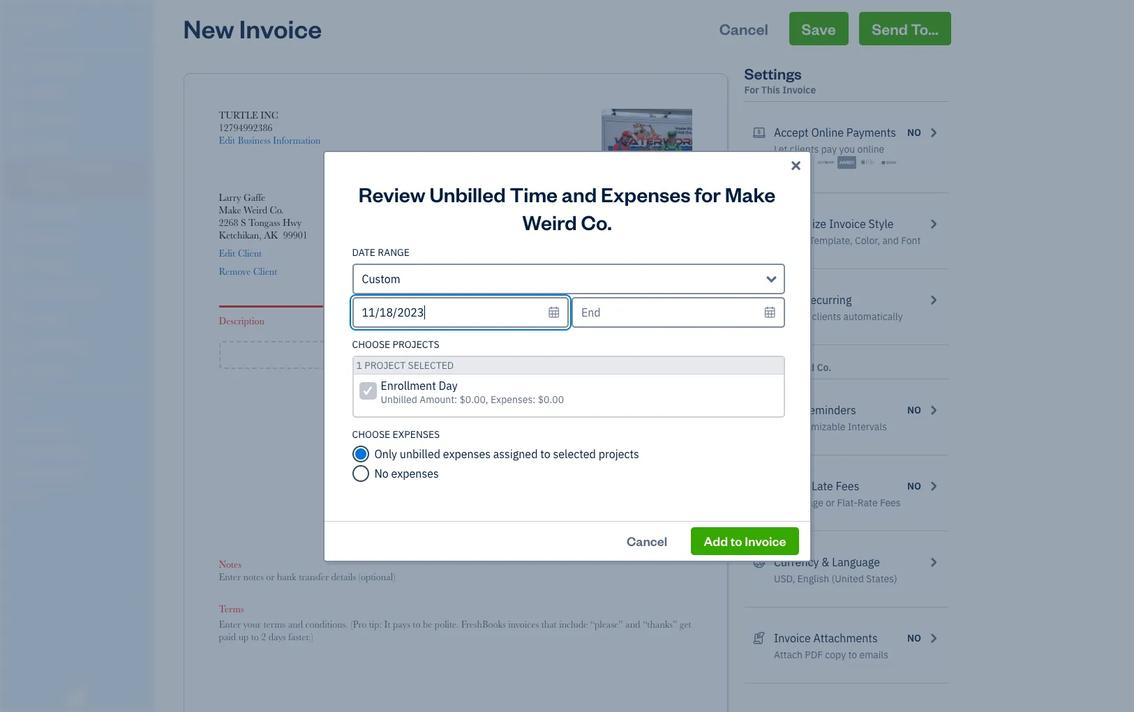Task type: locate. For each thing, give the bounding box(es) containing it.
to inside button
[[731, 533, 743, 549]]

1 vertical spatial send
[[774, 404, 800, 418]]

expenses down unbilled
[[391, 467, 439, 481]]

cancel for save
[[720, 19, 769, 38]]

due
[[503, 223, 520, 234], [538, 260, 555, 272]]

edit down 12794992386
[[219, 135, 235, 146]]

3 no from the top
[[908, 480, 922, 493]]

date left of
[[503, 207, 522, 219]]

1 choose from the top
[[352, 338, 390, 351]]

3 chevronright image from the top
[[927, 402, 940, 419]]

client
[[238, 248, 262, 259], [253, 266, 277, 277]]

3 chevronright image from the top
[[927, 631, 940, 647]]

customize
[[774, 217, 827, 231]]

0 horizontal spatial to
[[541, 447, 551, 461]]

1 vertical spatial turtle
[[219, 110, 258, 121]]

accept
[[774, 126, 809, 140]]

and right time
[[562, 181, 597, 207]]

a inside "button"
[[554, 515, 558, 526]]

invoice
[[239, 12, 322, 45], [783, 84, 817, 96], [503, 192, 531, 203], [830, 217, 866, 231], [745, 533, 787, 549], [774, 632, 811, 646]]

settings
[[745, 64, 802, 83]]

0 horizontal spatial total
[[570, 450, 591, 461]]

cancel inside review unbilled time and expenses for make weird co. dialog
[[627, 533, 668, 549]]

0 horizontal spatial rate
[[534, 316, 553, 327]]

and inside review unbilled time and expenses for make weird co.
[[562, 181, 597, 207]]

0 vertical spatial total
[[672, 316, 692, 327]]

1 horizontal spatial and
[[883, 235, 899, 247]]

client right remove
[[253, 266, 277, 277]]

terms
[[219, 604, 244, 615]]

2 edit from the top
[[219, 248, 235, 259]]

weird down number
[[523, 208, 577, 235]]

main element
[[0, 0, 189, 713]]

clients up close image
[[790, 143, 819, 156]]

0 horizontal spatial cancel button
[[614, 528, 680, 555]]

1 vertical spatial choose
[[352, 428, 390, 441]]

1 horizontal spatial unbilled
[[430, 181, 506, 207]]

currency
[[774, 556, 819, 570]]

0 vertical spatial choose
[[352, 338, 390, 351]]

0 vertical spatial expenses
[[443, 447, 491, 461]]

subtotal
[[558, 395, 591, 406]]

$0.00
[[664, 258, 692, 272], [538, 393, 564, 406]]

for up latereminders image
[[745, 362, 759, 374]]

weird up send reminders
[[788, 362, 815, 374]]

0 horizontal spatial expenses
[[391, 467, 439, 481]]

edit up remove
[[219, 248, 235, 259]]

1 chevronright image from the top
[[927, 216, 940, 233]]

make inside review unbilled time and expenses for make weird co.
[[725, 181, 776, 207]]

1 vertical spatial add
[[529, 407, 546, 418]]

1 vertical spatial cancel button
[[614, 528, 680, 555]]

$0.00 inside 1 project selected enrollment day unbilled amount: $0.00, expenses: $0.00
[[538, 393, 564, 406]]

0 horizontal spatial unbilled
[[381, 393, 418, 406]]

cancel button inside review unbilled time and expenses for make weird co. dialog
[[614, 528, 680, 555]]

2 vertical spatial chevronright image
[[927, 631, 940, 647]]

total left projects
[[570, 450, 591, 461]]

unbilled up date of issue
[[430, 181, 506, 207]]

expenses
[[393, 428, 440, 441]]

1 horizontal spatial add
[[529, 407, 546, 418]]

bank connections image
[[10, 468, 149, 479]]

review
[[359, 181, 426, 207]]

invoice inside settings for this invoice
[[783, 84, 817, 96]]

date of issue
[[503, 207, 555, 219]]

amount
[[503, 260, 535, 272]]

1 horizontal spatial fees
[[880, 497, 901, 510]]

chevronright image
[[927, 216, 940, 233], [927, 292, 940, 309], [927, 402, 940, 419], [927, 554, 940, 571]]

0 horizontal spatial inc
[[54, 13, 73, 27]]

1 horizontal spatial inc
[[261, 110, 279, 121]]

fees up flat-
[[836, 480, 860, 494]]

4 no from the top
[[908, 633, 922, 645]]

1 vertical spatial inc
[[261, 110, 279, 121]]

0 vertical spatial for
[[745, 84, 759, 96]]

for left this
[[745, 84, 759, 96]]

rate
[[534, 316, 553, 327], [858, 497, 878, 510]]

invoices image
[[753, 631, 766, 647]]

expenses:
[[491, 393, 536, 406]]

unbilled down enrollment
[[381, 393, 418, 406]]

weird down gaffe
[[244, 205, 268, 216]]

1 horizontal spatial total
[[672, 316, 692, 327]]

send to...
[[872, 19, 939, 38]]

rate right or
[[858, 497, 878, 510]]

1 vertical spatial expenses
[[391, 467, 439, 481]]

and
[[562, 181, 597, 207], [883, 235, 899, 247]]

0 vertical spatial edit
[[219, 135, 235, 146]]

rate down custom field
[[534, 316, 553, 327]]

send to... button
[[860, 12, 951, 45]]

clients down 'recurring'
[[812, 311, 842, 323]]

1 vertical spatial total
[[570, 450, 591, 461]]

1 vertical spatial line
[[472, 346, 499, 364]]

no for accept online payments
[[908, 126, 922, 139]]

chevronright image for customize invoice style
[[927, 216, 940, 233]]

choose inside option group
[[352, 428, 390, 441]]

0 horizontal spatial and
[[562, 181, 597, 207]]

1 vertical spatial chevronright image
[[927, 478, 940, 495]]

1 horizontal spatial co.
[[581, 208, 612, 235]]

1 vertical spatial and
[[883, 235, 899, 247]]

1 for from the top
[[745, 84, 759, 96]]

american express image
[[838, 156, 857, 170]]

expenses
[[443, 447, 491, 461], [391, 467, 439, 481]]

accept online payments
[[774, 126, 897, 140]]

save
[[802, 19, 836, 38]]

1 vertical spatial date
[[522, 223, 541, 234]]

0 vertical spatial turtle
[[11, 13, 51, 27]]

1 horizontal spatial cancel button
[[707, 12, 781, 45]]

0 vertical spatial chevronright image
[[927, 124, 940, 141]]

unbilled
[[400, 447, 441, 461]]

a
[[461, 346, 469, 364], [549, 407, 553, 418], [554, 515, 558, 526]]

1 chevronright image from the top
[[927, 124, 940, 141]]

notes
[[219, 559, 242, 571]]

items and services image
[[10, 446, 149, 457]]

1 vertical spatial fees
[[880, 497, 901, 510]]

bank image
[[880, 156, 899, 170]]

add to invoice button
[[691, 528, 799, 555]]

inc for turtle inc 12794992386 edit business information
[[261, 110, 279, 121]]

0 horizontal spatial add
[[432, 346, 458, 364]]

larry
[[219, 192, 241, 203]]

client up remove client button
[[238, 248, 262, 259]]

change
[[774, 235, 807, 247]]

1 horizontal spatial line
[[652, 316, 669, 327]]

new invoice
[[183, 12, 322, 45]]

0 vertical spatial due
[[503, 223, 520, 234]]

1 horizontal spatial expenses
[[443, 447, 491, 461]]

settings image
[[10, 490, 149, 501]]

edit inside turtle inc 12794992386 edit business information
[[219, 135, 235, 146]]

1 horizontal spatial send
[[872, 19, 908, 38]]

2 chevronright image from the top
[[927, 478, 940, 495]]

charge
[[774, 480, 809, 494]]

0 vertical spatial cancel button
[[707, 12, 781, 45]]

send left the 'to...' on the right top of page
[[872, 19, 908, 38]]

turtle for turtle inc 12794992386 edit business information
[[219, 110, 258, 121]]

and for expenses
[[562, 181, 597, 207]]

states)
[[867, 573, 898, 586]]

request a deposit
[[520, 515, 591, 526]]

inc
[[54, 13, 73, 27], [261, 110, 279, 121]]

business
[[238, 135, 271, 146]]

1 vertical spatial a
[[549, 407, 553, 418]]

1 vertical spatial $0.00
[[538, 393, 564, 406]]

1 no from the top
[[908, 126, 922, 139]]

information
[[273, 135, 321, 146]]

1 horizontal spatial cancel
[[720, 19, 769, 38]]

turtle up 12794992386
[[219, 110, 258, 121]]

total right qty
[[672, 316, 692, 327]]

0 horizontal spatial line
[[472, 346, 499, 364]]

2 vertical spatial a
[[554, 515, 558, 526]]

a left deposit
[[554, 515, 558, 526]]

unbilled inside review unbilled time and expenses for make weird co.
[[430, 181, 506, 207]]

co. up the tongass
[[270, 205, 284, 216]]

and down style
[[883, 235, 899, 247]]

clients
[[790, 143, 819, 156], [812, 311, 842, 323]]

language
[[832, 556, 881, 570]]

plus image
[[413, 348, 429, 362]]

0 horizontal spatial turtle
[[11, 13, 51, 27]]

a inside button
[[461, 346, 469, 364]]

close image
[[789, 157, 804, 174]]

0 vertical spatial $0.00
[[664, 258, 692, 272]]

percentage
[[774, 497, 824, 510]]

0 vertical spatial send
[[872, 19, 908, 38]]

turtle inside turtle inc 12794992386 edit business information
[[219, 110, 258, 121]]

choose up 1
[[352, 338, 390, 351]]

a for request
[[554, 515, 558, 526]]

line right qty
[[652, 316, 669, 327]]

payment image
[[9, 206, 26, 220]]

1 vertical spatial rate
[[858, 497, 878, 510]]

inc for turtle inc owner
[[54, 13, 73, 27]]

1 vertical spatial cancel
[[627, 533, 668, 549]]

2 horizontal spatial co.
[[817, 362, 832, 374]]

1 horizontal spatial due
[[538, 260, 555, 272]]

qty
[[607, 316, 623, 327]]

make right for
[[725, 181, 776, 207]]

deposit
[[561, 515, 591, 526]]

1 vertical spatial due
[[538, 260, 555, 272]]

1 vertical spatial unbilled
[[381, 393, 418, 406]]

chevronright image for no
[[927, 402, 940, 419]]

0 horizontal spatial due
[[503, 223, 520, 234]]

2 horizontal spatial to
[[849, 649, 858, 662]]

cancel for add to invoice
[[627, 533, 668, 549]]

Enter an Invoice # text field
[[657, 192, 692, 203]]

co. up reminders
[[817, 362, 832, 374]]

0 vertical spatial date
[[503, 207, 522, 219]]

no for invoice attachments
[[908, 633, 922, 645]]

due down date of issue
[[503, 223, 520, 234]]

send inside button
[[872, 19, 908, 38]]

2 choose from the top
[[352, 428, 390, 441]]

at customizable intervals
[[774, 421, 888, 434]]

mastercard image
[[796, 156, 814, 170]]

Start date in MM/DD/YYYY format text field
[[352, 297, 569, 328]]

0 vertical spatial and
[[562, 181, 597, 207]]

issue
[[536, 207, 555, 219]]

1 horizontal spatial turtle
[[219, 110, 258, 121]]

2 chevronright image from the top
[[927, 292, 940, 309]]

0 vertical spatial add
[[432, 346, 458, 364]]

cancel
[[720, 19, 769, 38], [627, 533, 668, 549]]

cancel button
[[707, 12, 781, 45], [614, 528, 680, 555]]

or
[[826, 497, 835, 510]]

save button
[[789, 12, 849, 45]]

due left (
[[538, 260, 555, 272]]

chevronright image
[[927, 124, 940, 141], [927, 478, 940, 495], [927, 631, 940, 647]]

expenses right unbilled
[[443, 447, 491, 461]]

a left discount
[[549, 407, 553, 418]]

selected
[[553, 447, 596, 461]]

line inside add a line button
[[472, 346, 499, 364]]

0 vertical spatial inc
[[54, 13, 73, 27]]

onlinesales image
[[753, 124, 766, 141]]

1 vertical spatial for
[[745, 362, 759, 374]]

project
[[365, 359, 406, 372]]

send up at
[[774, 404, 800, 418]]

of
[[524, 207, 533, 219]]

1 vertical spatial to
[[731, 533, 743, 549]]

inc inside turtle inc owner
[[54, 13, 73, 27]]

1 horizontal spatial $0.00
[[664, 258, 692, 272]]

1 horizontal spatial weird
[[523, 208, 577, 235]]

add inside button
[[704, 533, 728, 549]]

1 horizontal spatial rate
[[858, 497, 878, 510]]

make up latereminders image
[[762, 362, 786, 374]]

1 vertical spatial edit
[[219, 248, 235, 259]]

co. up )
[[581, 208, 612, 235]]

1 horizontal spatial to
[[731, 533, 743, 549]]

projects
[[599, 447, 640, 461]]

1 vertical spatial clients
[[812, 311, 842, 323]]

0 horizontal spatial cancel
[[627, 533, 668, 549]]

2 for from the top
[[745, 362, 759, 374]]

line up $0.00,
[[472, 346, 499, 364]]

add inside button
[[432, 346, 458, 364]]

co. inside larry gaffe make weird co. 2268 s tongass hwy ketchikan, ak  99901 edit client remove client
[[270, 205, 284, 216]]

turtle up owner
[[11, 13, 51, 27]]

$0.00 up the add a discount button
[[538, 393, 564, 406]]

4 chevronright image from the top
[[927, 554, 940, 571]]

a for add
[[461, 346, 469, 364]]

0 horizontal spatial send
[[774, 404, 800, 418]]

2 no from the top
[[908, 404, 922, 417]]

a right 'selected'
[[461, 346, 469, 364]]

fees right flat-
[[880, 497, 901, 510]]

2 horizontal spatial add
[[704, 533, 728, 549]]

for make weird co.
[[745, 362, 832, 374]]

attach
[[774, 649, 803, 662]]

0 vertical spatial to
[[541, 447, 551, 461]]

choose up only
[[352, 428, 390, 441]]

0 horizontal spatial $0.00
[[538, 393, 564, 406]]

date down date of issue
[[522, 223, 541, 234]]

let
[[774, 143, 788, 156]]

2 vertical spatial add
[[704, 533, 728, 549]]

turtle inside turtle inc owner
[[11, 13, 51, 27]]

total
[[672, 316, 692, 327], [570, 450, 591, 461]]

let clients pay you online
[[774, 143, 885, 156]]

date
[[503, 207, 522, 219], [522, 223, 541, 234]]

0 horizontal spatial fees
[[836, 480, 860, 494]]

0 vertical spatial a
[[461, 346, 469, 364]]

0 horizontal spatial weird
[[244, 205, 268, 216]]

style
[[869, 217, 894, 231]]

make down 'larry'
[[219, 205, 241, 216]]

0 horizontal spatial co.
[[270, 205, 284, 216]]

larry gaffe make weird co. 2268 s tongass hwy ketchikan, ak  99901 edit client remove client
[[219, 192, 308, 277]]

1 edit from the top
[[219, 135, 235, 146]]

online
[[812, 126, 844, 140]]

add a line
[[432, 346, 499, 364]]

0 vertical spatial unbilled
[[430, 181, 506, 207]]

inc inside turtle inc 12794992386 edit business information
[[261, 110, 279, 121]]

DATE RANGE field
[[352, 264, 785, 294]]

0 vertical spatial cancel
[[720, 19, 769, 38]]

recurring
[[804, 293, 852, 307]]

weird inside larry gaffe make weird co. 2268 s tongass hwy ketchikan, ak  99901 edit client remove client
[[244, 205, 268, 216]]

$0.00 up end date in mm/dd/yyyy format text box
[[664, 258, 692, 272]]

team members image
[[10, 423, 149, 434]]

and for font
[[883, 235, 899, 247]]

make recurring
[[774, 293, 852, 307]]



Task type: vqa. For each thing, say whether or not it's contained in the screenshot.
Add Notes 'text box'
no



Task type: describe. For each thing, give the bounding box(es) containing it.
0 vertical spatial clients
[[790, 143, 819, 156]]

request a deposit button
[[520, 514, 591, 527]]

project image
[[9, 259, 26, 273]]

this
[[762, 84, 781, 96]]

add for add to invoice
[[704, 533, 728, 549]]

make up bill
[[774, 293, 801, 307]]

number
[[534, 192, 567, 203]]

add for add a line
[[432, 346, 458, 364]]

2 horizontal spatial weird
[[788, 362, 815, 374]]

Notes text field
[[219, 571, 692, 584]]

time
[[510, 181, 558, 207]]

a inside subtotal add a discount
[[549, 407, 553, 418]]

chevronright image for make recurring
[[927, 292, 940, 309]]

for inside settings for this invoice
[[745, 84, 759, 96]]

choose for choose projects
[[352, 338, 390, 351]]

weird inside review unbilled time and expenses for make weird co.
[[523, 208, 577, 235]]

0 vertical spatial fees
[[836, 480, 860, 494]]

send for send to...
[[872, 19, 908, 38]]

english
[[798, 573, 830, 586]]

currencyandlanguage image
[[753, 554, 766, 571]]

(
[[557, 260, 560, 272]]

0 vertical spatial rate
[[534, 316, 553, 327]]

Issue date in MM/DD/YYYY format text field
[[601, 207, 704, 219]]

reminders
[[802, 404, 857, 418]]

cancel button for save
[[707, 12, 781, 45]]

$0.00,
[[460, 393, 489, 406]]

money image
[[9, 312, 26, 326]]

change template, color, and font
[[774, 235, 921, 247]]

review unbilled time and expenses for make weird co. dialog
[[0, 134, 1135, 579]]

only
[[375, 447, 397, 461]]

charge late fees
[[774, 480, 860, 494]]

turtle for turtle inc owner
[[11, 13, 51, 27]]

to inside choose expenses option group
[[541, 447, 551, 461]]

enrollment
[[381, 379, 436, 393]]

ketchikan,
[[219, 230, 262, 241]]

day
[[439, 379, 458, 393]]

you
[[840, 143, 856, 156]]

percentage or flat-rate fees
[[774, 497, 901, 510]]

custom
[[362, 272, 401, 286]]

turtle inc owner
[[11, 13, 73, 38]]

apps image
[[10, 401, 149, 412]]

template,
[[810, 235, 853, 247]]

add a discount button
[[529, 406, 591, 419]]

End date in MM/DD/YYYY format text field
[[572, 297, 785, 328]]

estimate image
[[9, 114, 26, 128]]

chart image
[[9, 339, 26, 353]]

invoice image
[[9, 140, 26, 154]]

line total
[[652, 316, 692, 327]]

gaffe
[[244, 192, 265, 203]]

description
[[219, 316, 265, 327]]

Terms text field
[[219, 619, 692, 644]]

settings for this invoice
[[745, 64, 817, 96]]

usd, english (united states)
[[774, 573, 898, 586]]

edit client button
[[219, 247, 262, 260]]

edit inside larry gaffe make weird co. 2268 s tongass hwy ketchikan, ak  99901 edit client remove client
[[219, 248, 235, 259]]

report image
[[9, 365, 26, 379]]

new
[[183, 12, 234, 45]]

amount due ( usd )
[[503, 260, 582, 272]]

due date
[[503, 223, 541, 234]]

99901
[[283, 230, 308, 241]]

attach pdf copy to emails
[[774, 649, 889, 662]]

range
[[378, 246, 410, 259]]

apple pay image
[[859, 156, 878, 170]]

chevronright image for payments
[[927, 124, 940, 141]]

late
[[812, 480, 834, 494]]

request
[[520, 515, 551, 526]]

chevronright image for currency & language
[[927, 554, 940, 571]]

invoice attachments
[[774, 632, 878, 646]]

assigned
[[494, 447, 538, 461]]

remove
[[219, 266, 251, 277]]

color,
[[855, 235, 881, 247]]

chevronright image for fees
[[927, 478, 940, 495]]

co. inside review unbilled time and expenses for make weird co.
[[581, 208, 612, 235]]

amount:
[[420, 393, 458, 406]]

add inside subtotal add a discount
[[529, 407, 546, 418]]

2 vertical spatial to
[[849, 649, 858, 662]]

to...
[[911, 19, 939, 38]]

discount
[[556, 407, 591, 418]]

invoice inside button
[[745, 533, 787, 549]]

choose expenses option group
[[352, 428, 785, 482]]

flat-
[[838, 497, 858, 510]]

selected
[[408, 359, 454, 372]]

expense image
[[9, 233, 26, 246]]

1
[[356, 359, 362, 372]]

0 vertical spatial client
[[238, 248, 262, 259]]

discover image
[[817, 156, 836, 170]]

cancel button for add to invoice
[[614, 528, 680, 555]]

latereminders image
[[753, 402, 766, 419]]

freshbooks image
[[66, 691, 88, 707]]

your
[[791, 311, 810, 323]]

(united
[[832, 573, 864, 586]]

timer image
[[9, 286, 26, 300]]

emails
[[860, 649, 889, 662]]

currency & language
[[774, 556, 881, 570]]

only unbilled expenses assigned to selected projects
[[375, 447, 640, 461]]

invoice number
[[503, 192, 567, 203]]

bill your clients automatically
[[774, 311, 903, 323]]

choose expenses
[[352, 428, 440, 441]]

send reminders
[[774, 404, 857, 418]]

send for send reminders
[[774, 404, 800, 418]]

edit business information button
[[219, 134, 321, 147]]

add a line button
[[219, 341, 692, 369]]

pdf
[[805, 649, 823, 662]]

date
[[352, 246, 376, 259]]

turtle inc 12794992386 edit business information
[[219, 110, 321, 146]]

bill
[[774, 311, 788, 323]]

1 project selected enrollment day unbilled amount: $0.00, expenses: $0.00
[[356, 359, 564, 406]]

choose for choose expenses
[[352, 428, 390, 441]]

visa image
[[774, 156, 793, 170]]

expenses
[[601, 181, 691, 207]]

no for send reminders
[[908, 404, 922, 417]]

make inside larry gaffe make weird co. 2268 s tongass hwy ketchikan, ak  99901 edit client remove client
[[219, 205, 241, 216]]

choose projects
[[352, 338, 440, 351]]

0 vertical spatial line
[[652, 316, 669, 327]]

subtotal add a discount
[[529, 395, 591, 418]]

usd,
[[774, 573, 796, 586]]

unbilled inside 1 project selected enrollment day unbilled amount: $0.00, expenses: $0.00
[[381, 393, 418, 406]]

remove client button
[[219, 265, 277, 278]]

automatically
[[844, 311, 903, 323]]

2268
[[219, 217, 238, 228]]

no for charge late fees
[[908, 480, 922, 493]]

for
[[695, 181, 721, 207]]

client image
[[9, 87, 26, 101]]

dashboard image
[[9, 61, 26, 75]]

usd
[[560, 260, 580, 272]]

projects
[[393, 338, 440, 351]]

1 vertical spatial client
[[253, 266, 277, 277]]

s
[[241, 217, 246, 228]]

no expenses
[[375, 467, 439, 481]]

owner
[[11, 28, 37, 38]]

refresh image
[[753, 292, 766, 309]]



